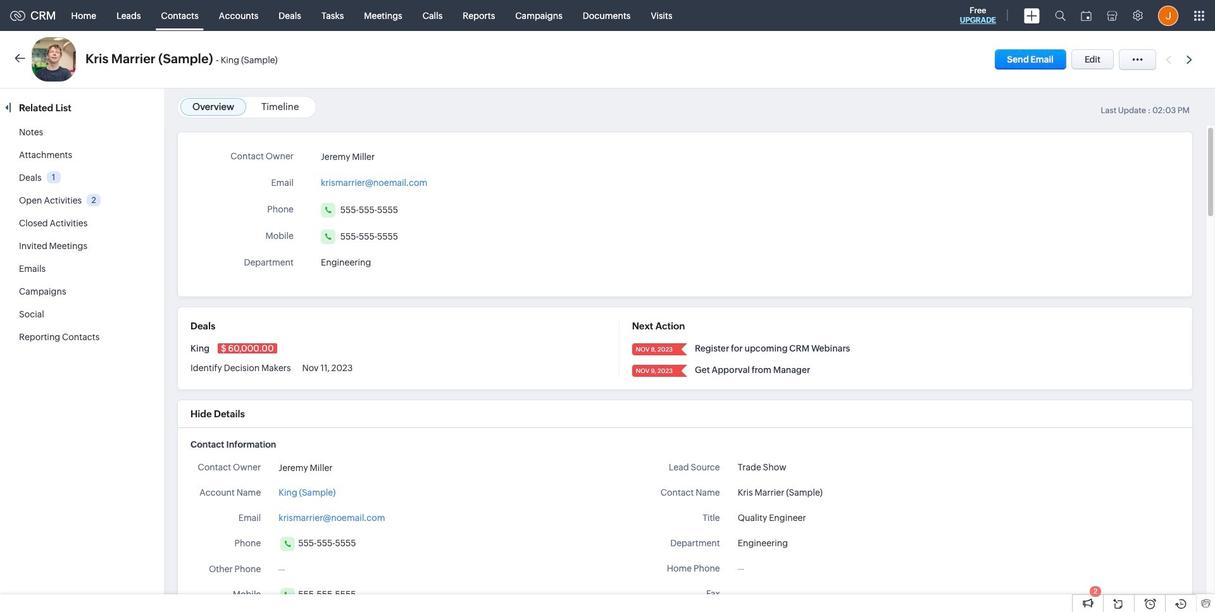 Task type: describe. For each thing, give the bounding box(es) containing it.
previous record image
[[1166, 55, 1172, 64]]

profile element
[[1151, 0, 1186, 31]]

search element
[[1047, 0, 1073, 31]]

profile image
[[1158, 5, 1179, 26]]

search image
[[1055, 10, 1066, 21]]

next record image
[[1187, 55, 1195, 64]]



Task type: locate. For each thing, give the bounding box(es) containing it.
create menu image
[[1024, 8, 1040, 23]]

create menu element
[[1016, 0, 1047, 31]]

logo image
[[10, 10, 25, 21]]

calendar image
[[1081, 10, 1092, 21]]



Task type: vqa. For each thing, say whether or not it's contained in the screenshot.
the Profile "element"
yes



